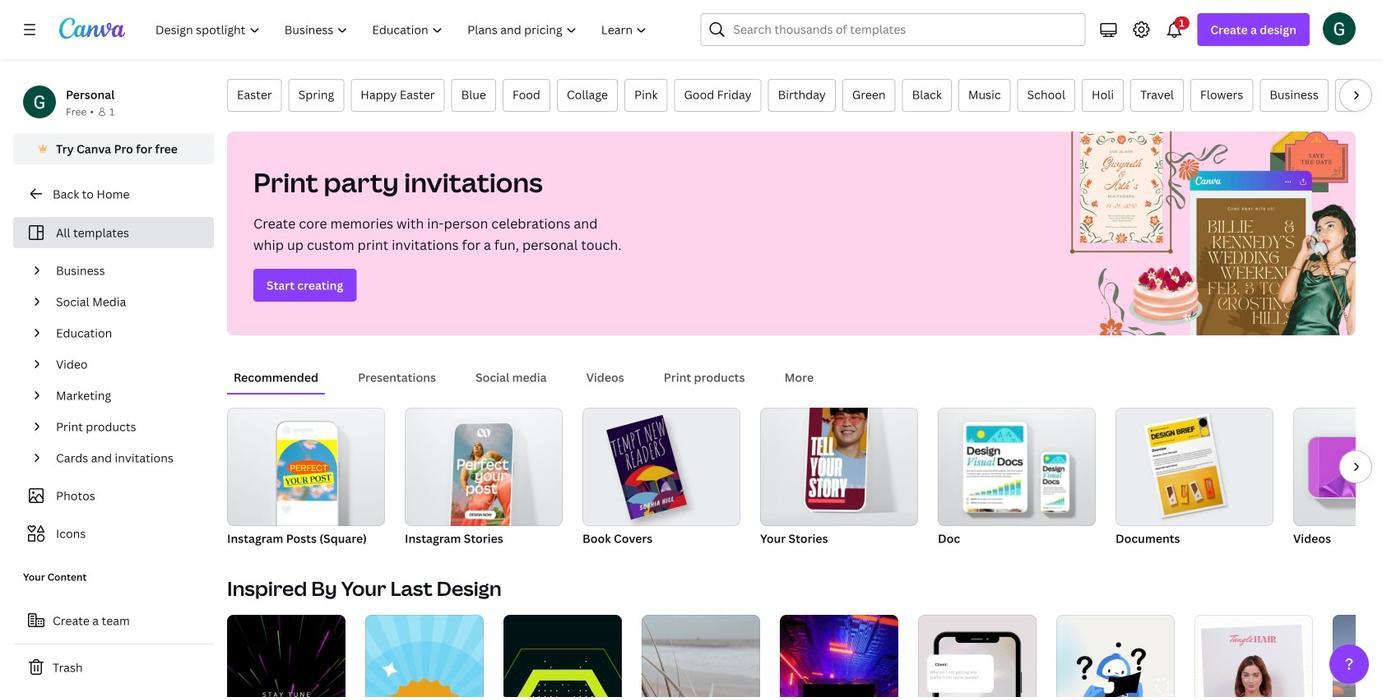Task type: vqa. For each thing, say whether or not it's contained in the screenshot.
search box
yes



Task type: locate. For each thing, give the bounding box(es) containing it.
document image
[[1116, 408, 1274, 527], [1144, 414, 1227, 519]]

doc image
[[938, 408, 1096, 527], [938, 408, 1096, 527]]

instagram post (square) image
[[227, 408, 385, 527], [277, 440, 337, 501]]

video image
[[1294, 408, 1382, 527], [1319, 438, 1382, 498]]

None search field
[[701, 13, 1086, 46]]

instagram story image
[[405, 408, 563, 527], [450, 424, 513, 536]]

book cover image
[[583, 408, 741, 527], [607, 415, 687, 520]]

your story image
[[805, 398, 868, 511], [760, 408, 918, 527]]



Task type: describe. For each thing, give the bounding box(es) containing it.
top level navigation element
[[145, 13, 661, 46]]

greg robinson image
[[1323, 12, 1356, 45]]

print party invitations image
[[1050, 132, 1356, 336]]

Search search field
[[734, 14, 1075, 45]]



